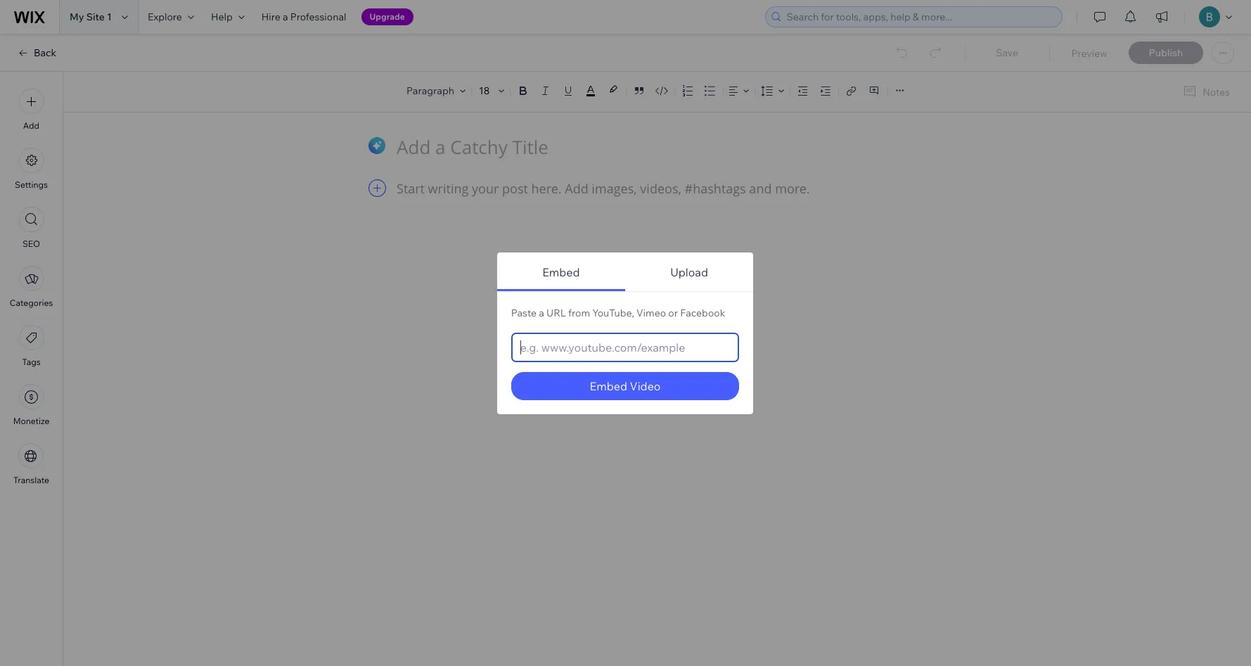 Task type: locate. For each thing, give the bounding box(es) containing it.
notes button
[[1178, 82, 1234, 101]]

add button
[[19, 89, 44, 131]]

1 horizontal spatial embed
[[590, 379, 628, 393]]

professional
[[290, 11, 346, 23]]

0 horizontal spatial a
[[283, 11, 288, 23]]

0 vertical spatial embed
[[543, 265, 580, 279]]

from
[[569, 306, 590, 319]]

0 horizontal spatial embed
[[543, 265, 580, 279]]

paragraph
[[407, 84, 454, 97]]

tab list
[[497, 256, 754, 400]]

settings
[[15, 179, 48, 190]]

categories
[[10, 298, 53, 308]]

1 vertical spatial embed
[[590, 379, 628, 393]]

translate button
[[13, 443, 49, 485]]

vimeo
[[637, 306, 667, 319]]

0 vertical spatial a
[[283, 11, 288, 23]]

1
[[107, 11, 112, 23]]

menu
[[0, 80, 63, 494]]

embed left video
[[590, 379, 628, 393]]

a
[[283, 11, 288, 23], [539, 306, 545, 319]]

tab list containing embed
[[497, 256, 754, 400]]

1 horizontal spatial a
[[539, 306, 545, 319]]

a inside hire a professional link
[[283, 11, 288, 23]]

youtube,
[[593, 306, 635, 319]]

translate
[[13, 475, 49, 485]]

or
[[669, 306, 678, 319]]

menu containing add
[[0, 80, 63, 494]]

Search for tools, apps, help & more... field
[[782, 7, 1058, 27]]

Font Size field
[[478, 84, 493, 98]]

hire
[[261, 11, 281, 23]]

Add a Catchy Title text field
[[397, 135, 903, 159]]

a inside 'tab list'
[[539, 306, 545, 319]]

hire a professional
[[261, 11, 346, 23]]

site
[[86, 11, 105, 23]]

paragraph button
[[404, 81, 468, 101]]

1 vertical spatial a
[[539, 306, 545, 319]]

video
[[630, 379, 661, 393]]

url
[[547, 306, 566, 319]]

a right hire on the top left
[[283, 11, 288, 23]]

embed
[[543, 265, 580, 279], [590, 379, 628, 393]]

a left url
[[539, 306, 545, 319]]

e.g. www.youtube.com/example url field
[[512, 332, 740, 362]]

embed up url
[[543, 265, 580, 279]]

my site 1
[[70, 11, 112, 23]]

categories button
[[10, 266, 53, 308]]

embed video button
[[512, 372, 740, 400]]

tags button
[[19, 325, 44, 367]]

a for url
[[539, 306, 545, 319]]



Task type: describe. For each thing, give the bounding box(es) containing it.
tags
[[22, 357, 41, 367]]

settings button
[[15, 148, 48, 190]]

upgrade button
[[361, 8, 413, 25]]

paste
[[512, 306, 537, 319]]

a for professional
[[283, 11, 288, 23]]

back button
[[17, 46, 56, 59]]

upgrade
[[370, 11, 405, 22]]

monetize button
[[13, 384, 49, 426]]

upload button
[[626, 256, 754, 291]]

monetize
[[13, 416, 49, 426]]

upload
[[671, 265, 709, 279]]

seo
[[22, 238, 40, 249]]

embed button
[[497, 256, 626, 291]]

back
[[34, 46, 56, 59]]

paste a url from youtube, vimeo or facebook
[[512, 306, 726, 319]]

add
[[23, 120, 39, 131]]

my
[[70, 11, 84, 23]]

embed video
[[590, 379, 661, 393]]

embed for embed video
[[590, 379, 628, 393]]

hire a professional link
[[253, 0, 355, 34]]

help button
[[202, 0, 253, 34]]

seo button
[[19, 207, 44, 249]]

facebook
[[681, 306, 726, 319]]

notes
[[1203, 85, 1230, 98]]

embed for embed
[[543, 265, 580, 279]]

help
[[211, 11, 233, 23]]

explore
[[148, 11, 182, 23]]



Task type: vqa. For each thing, say whether or not it's contained in the screenshot.
MENU
yes



